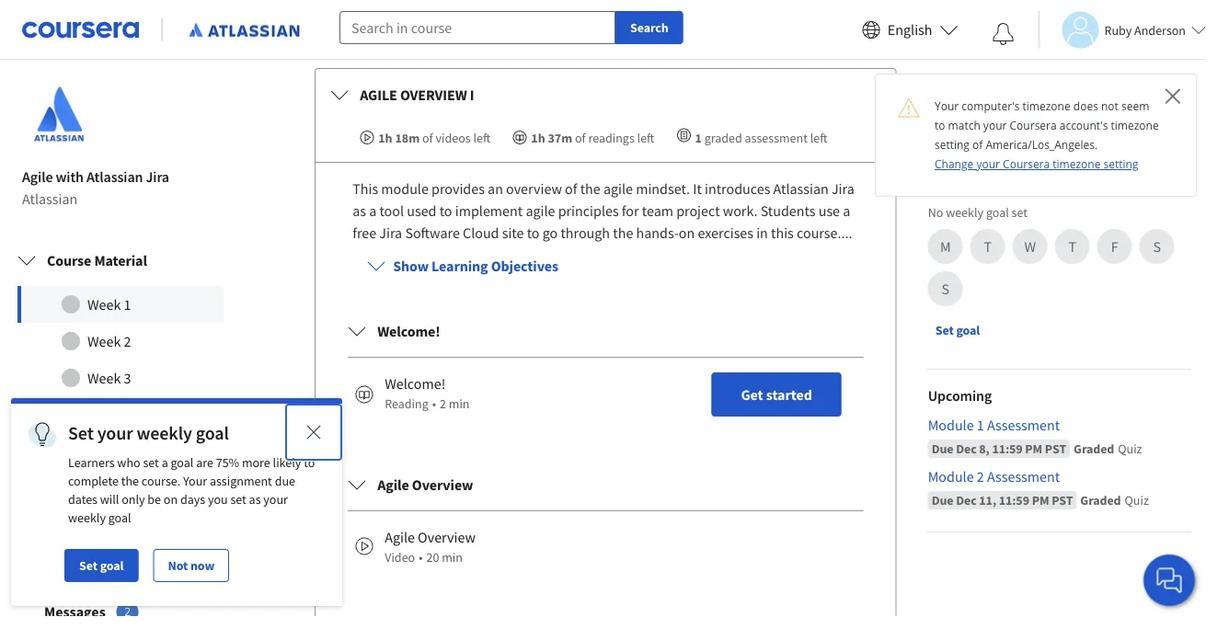 Task type: describe. For each thing, give the bounding box(es) containing it.
this module provides an overview of the agile mindset. it introduces atlassian jira as a tool used to implement agile principles for team project work. students use a free jira software cloud site to go through the hands-on exercises in this course....
[[353, 180, 855, 242]]

seem
[[1122, 98, 1150, 114]]

objectives
[[491, 257, 559, 275]]

be
[[148, 491, 161, 508]]

agile with atlassian jira atlassian
[[22, 168, 169, 208]]

course material
[[47, 251, 147, 270]]

2 horizontal spatial a
[[843, 202, 851, 220]]

week for week 1
[[87, 295, 121, 314]]

welcome! reading • 2 min
[[385, 375, 470, 412]]

not
[[1101, 98, 1119, 114]]

18m
[[395, 129, 420, 146]]

agile overview button
[[333, 459, 878, 511]]

ruby anderson button
[[1038, 12, 1206, 48]]

0 vertical spatial set
[[1012, 204, 1028, 221]]

0 vertical spatial coursera
[[1010, 118, 1057, 133]]

warning image
[[898, 97, 920, 119]]

1h 18m of videos left
[[378, 129, 491, 146]]

of inside your computer's timezone does not seem to match your coursera account's timezone setting of america/los_angeles. change your coursera timezone setting
[[973, 137, 983, 152]]

forums
[[116, 557, 165, 575]]

18,
[[1098, 164, 1115, 180]]

readings
[[588, 129, 635, 146]]

show
[[393, 257, 429, 275]]

started
[[766, 386, 812, 404]]

overview
[[506, 180, 562, 198]]

with
[[56, 168, 84, 186]]

set your weekly goal dialog
[[11, 398, 342, 606]]

english button
[[855, 0, 966, 60]]

ruby anderson
[[1105, 22, 1186, 38]]

1 graded assessment left
[[695, 129, 828, 146]]

discussion forums
[[44, 557, 165, 575]]

75%
[[216, 455, 239, 471]]

0 vertical spatial date:
[[986, 112, 1013, 128]]

discussion
[[44, 557, 113, 575]]

0 vertical spatial december
[[1016, 112, 1071, 128]]

show learning objectives
[[393, 257, 559, 275]]

the inside learners who set a goal are 75% more likely to complete the course. your assignment due dates will only be on days you set as your weekly goal
[[121, 473, 139, 490]]

goal down notes 'link'
[[100, 558, 124, 574]]

exercises
[[698, 224, 754, 242]]

week 1 link
[[17, 286, 224, 323]]

1 horizontal spatial 2023
[[1118, 164, 1145, 180]]

english
[[888, 21, 933, 39]]

1 vertical spatial coursera
[[1003, 156, 1050, 172]]

your up who
[[97, 422, 133, 445]]

goal up tuesday element
[[986, 204, 1009, 221]]

your inside your computer's timezone does not seem to match your coursera account's timezone setting of america/los_angeles. change your coursera timezone setting
[[935, 98, 959, 114]]

11:59 for 2
[[999, 492, 1030, 509]]

module 1 assessment link
[[928, 414, 1192, 436]]

agile for agile overview
[[377, 476, 409, 494]]

course
[[47, 251, 91, 270]]

more
[[242, 455, 270, 471]]

wednesday element
[[1015, 231, 1046, 262]]

schedule
[[928, 72, 986, 90]]

37m
[[548, 129, 573, 146]]

grades link
[[0, 451, 241, 497]]

week 2 link
[[17, 323, 224, 360]]

1h for 1h 18m of videos left
[[378, 129, 393, 146]]

1 vertical spatial set
[[68, 422, 94, 445]]

1 for module 1 assessment due dec 8, 11:59 pm pst graded quiz
[[977, 416, 984, 434]]

assessment
[[745, 129, 808, 146]]

anderson
[[1135, 22, 1186, 38]]

now
[[190, 558, 215, 574]]

graded for module 2 assessment
[[1081, 492, 1121, 509]]

your inside learners who set a goal are 75% more likely to complete the course. your assignment due dates will only be on days you set as your weekly goal
[[183, 473, 207, 490]]

your right change
[[977, 156, 1000, 172]]

week 1
[[87, 295, 131, 314]]

1 horizontal spatial the
[[580, 180, 601, 198]]

start date: december 5, 2023 pst
[[958, 112, 1135, 128]]

not now button
[[153, 549, 229, 582]]

for
[[622, 202, 639, 220]]

1 vertical spatial setting
[[1104, 156, 1139, 172]]

dates
[[68, 491, 98, 508]]

dec for 2
[[956, 492, 977, 509]]

ruby
[[1105, 22, 1132, 38]]

hands-
[[636, 224, 679, 242]]

get started
[[741, 386, 812, 404]]

1 horizontal spatial 1
[[695, 129, 702, 146]]

module 1 assessment due dec 8, 11:59 pm pst graded quiz
[[928, 416, 1142, 457]]

no weekly goal set
[[928, 204, 1028, 221]]

complete
[[68, 473, 119, 490]]

lightbulb image
[[28, 421, 57, 450]]

1 horizontal spatial set goal button
[[928, 314, 988, 347]]

you
[[208, 491, 228, 508]]

help center image
[[1158, 570, 1181, 592]]

will
[[100, 491, 119, 508]]

sunday element
[[930, 273, 961, 305]]

due for module 2 assessment
[[932, 492, 954, 509]]

w
[[1025, 237, 1036, 256]]

1 vertical spatial december
[[1038, 164, 1095, 180]]

0 horizontal spatial setting
[[935, 137, 970, 152]]

quiz for module 2 assessment
[[1125, 492, 1149, 509]]

goal left are
[[171, 455, 194, 471]]

✕
[[1165, 80, 1181, 110]]

chat with us image
[[1155, 566, 1184, 595]]

account's
[[1060, 118, 1108, 133]]

search
[[630, 19, 669, 36]]

go
[[543, 224, 558, 242]]

welcome! for welcome! reading • 2 min
[[385, 375, 446, 393]]

welcome! button
[[333, 306, 878, 357]]

course material button
[[3, 235, 239, 286]]

principles
[[558, 202, 619, 220]]

set for the set goal button to the right
[[936, 322, 954, 339]]

estimated end date: december 18, 2023 pst
[[928, 164, 1169, 180]]

reading
[[385, 396, 429, 412]]

agile for agile overview video • 20 min
[[385, 528, 415, 547]]

assessment for module 2 assessment
[[987, 468, 1060, 486]]

thursday element
[[1057, 231, 1088, 262]]

friday element
[[1099, 231, 1131, 262]]

✕ button
[[1165, 80, 1181, 110]]

1 vertical spatial timezone
[[1111, 118, 1159, 133]]

not
[[168, 558, 188, 574]]

free
[[353, 224, 376, 242]]

show notifications image
[[992, 23, 1014, 45]]

i
[[470, 86, 474, 104]]

agile overview
[[377, 476, 473, 494]]

0 horizontal spatial atlassian
[[22, 190, 77, 208]]

computer's
[[962, 98, 1020, 114]]

20
[[426, 549, 439, 566]]

jira overview element
[[333, 609, 878, 617]]

monday element
[[930, 231, 961, 262]]

1 horizontal spatial weekly
[[137, 422, 192, 445]]

overview for agile overview video • 20 min
[[418, 528, 476, 547]]

• inside welcome! reading • 2 min
[[432, 396, 436, 412]]

estimated
[[928, 164, 982, 180]]

atlassian image
[[22, 77, 96, 151]]

america/los_angeles.
[[986, 137, 1098, 152]]

are
[[196, 455, 213, 471]]

goal down the will
[[108, 510, 131, 526]]

of right 18m
[[422, 129, 433, 146]]

change your coursera timezone setting link
[[935, 156, 1139, 172]]

grades
[[44, 465, 89, 483]]

on inside this module provides an overview of the agile mindset. it introduces atlassian jira as a tool used to implement agile principles for team project work. students use a free jira software cloud site to go through the hands-on exercises in this course....
[[679, 224, 695, 242]]

pst inside module 1 assessment due dec 8, 11:59 pm pst graded quiz
[[1045, 441, 1067, 457]]

introduces
[[705, 180, 770, 198]]

discussion forums link
[[0, 543, 241, 589]]

of inside this module provides an overview of the agile mindset. it introduces atlassian jira as a tool used to implement agile principles for team project work. students use a free jira software cloud site to go through the hands-on exercises in this course....
[[565, 180, 577, 198]]

pm for module 1 assessment
[[1025, 441, 1043, 457]]

welcome! for welcome!
[[377, 322, 440, 341]]

pm for module 2 assessment
[[1032, 492, 1049, 509]]

set your weekly goal
[[68, 422, 229, 445]]

2 vertical spatial timezone
[[1053, 156, 1101, 172]]

dec for 1
[[956, 441, 977, 457]]

search button
[[616, 11, 683, 44]]

week 2
[[87, 332, 131, 351]]

get
[[741, 386, 763, 404]]



Task type: vqa. For each thing, say whether or not it's contained in the screenshot.
Related lecture content tabs tab list
no



Task type: locate. For each thing, give the bounding box(es) containing it.
set goal inside set your weekly goal dialog
[[79, 558, 124, 574]]

1 horizontal spatial your
[[935, 98, 959, 114]]

pst inside module 2 assessment due dec 11, 11:59 pm pst graded quiz
[[1052, 492, 1073, 509]]

1 vertical spatial 11:59
[[999, 492, 1030, 509]]

due
[[932, 441, 954, 457], [932, 492, 954, 509]]

due left 8,
[[932, 441, 954, 457]]

week up week 3
[[87, 332, 121, 351]]

agile overview i
[[360, 86, 474, 104]]

to inside your computer's timezone does not seem to match your coursera account's timezone setting of america/los_angeles. change your coursera timezone setting
[[935, 118, 945, 133]]

jira down the tool
[[379, 224, 402, 242]]

2 inside module 2 assessment due dec 11, 11:59 pm pst graded quiz
[[977, 468, 984, 486]]

a right the use
[[843, 202, 851, 220]]

2 horizontal spatial atlassian
[[773, 180, 829, 198]]

dec inside module 2 assessment due dec 11, 11:59 pm pst graded quiz
[[956, 492, 977, 509]]

set goal for the set goal button to the right
[[936, 322, 980, 339]]

2
[[124, 332, 131, 351], [440, 396, 446, 412], [977, 468, 984, 486]]

graded down module 2 assessment 'link'
[[1081, 492, 1121, 509]]

2 vertical spatial set
[[230, 491, 246, 508]]

m
[[940, 237, 951, 256]]

set goal down notes 'link'
[[79, 558, 124, 574]]

11:59 inside module 2 assessment due dec 11, 11:59 pm pst graded quiz
[[999, 492, 1030, 509]]

module
[[381, 180, 429, 198]]

overview for agile overview
[[412, 476, 473, 494]]

0 horizontal spatial the
[[121, 473, 139, 490]]

11:59 right 11,
[[999, 492, 1030, 509]]

assessment down module 1 assessment due dec 8, 11:59 pm pst graded quiz
[[987, 468, 1060, 486]]

0 horizontal spatial left
[[473, 129, 491, 146]]

week for week 2
[[87, 332, 121, 351]]

1 horizontal spatial •
[[432, 396, 436, 412]]

min inside agile overview video • 20 min
[[442, 549, 463, 566]]

software
[[405, 224, 460, 242]]

0 vertical spatial welcome!
[[377, 322, 440, 341]]

2 horizontal spatial left
[[810, 129, 828, 146]]

min
[[449, 396, 470, 412], [442, 549, 463, 566]]

0 horizontal spatial t
[[984, 237, 992, 256]]

welcome!
[[377, 322, 440, 341], [385, 375, 446, 393]]

min right reading on the left bottom of page
[[449, 396, 470, 412]]

on down project
[[679, 224, 695, 242]]

learning
[[432, 257, 488, 275]]

2 for module 2 assessment due dec 11, 11:59 pm pst graded quiz
[[977, 468, 984, 486]]

0 vertical spatial quiz
[[1118, 441, 1142, 457]]

upcoming
[[928, 387, 992, 405]]

goal down sunday element
[[956, 322, 980, 339]]

2 up 11,
[[977, 468, 984, 486]]

set goal down sunday element
[[936, 322, 980, 339]]

coursera up america/los_angeles.
[[1010, 118, 1057, 133]]

overview inside dropdown button
[[412, 476, 473, 494]]

2 due from the top
[[932, 492, 954, 509]]

•
[[432, 396, 436, 412], [419, 549, 423, 566]]

this
[[771, 224, 794, 242]]

date:
[[986, 112, 1013, 128], [1008, 164, 1035, 180]]

quiz inside module 1 assessment due dec 8, 11:59 pm pst graded quiz
[[1118, 441, 1142, 457]]

week up week 2
[[87, 295, 121, 314]]

1 vertical spatial quiz
[[1125, 492, 1149, 509]]

0 horizontal spatial •
[[419, 549, 423, 566]]

your up days
[[183, 473, 207, 490]]

0 horizontal spatial a
[[162, 455, 168, 471]]

overview
[[412, 476, 473, 494], [418, 528, 476, 547]]

0 vertical spatial agile
[[22, 168, 53, 186]]

0 horizontal spatial on
[[164, 491, 178, 508]]

1 vertical spatial due
[[932, 492, 954, 509]]

quiz
[[1118, 441, 1142, 457], [1125, 492, 1149, 509]]

1h for 1h 37m of readings left
[[531, 129, 545, 146]]

your down computer's
[[984, 118, 1007, 133]]

1 up 8,
[[977, 416, 984, 434]]

0 horizontal spatial set goal
[[79, 558, 124, 574]]

week inside week 3 link
[[87, 369, 121, 387]]

• left 20
[[419, 549, 423, 566]]

students
[[761, 202, 816, 220]]

2 assessment from the top
[[987, 468, 1060, 486]]

as down assignment
[[249, 491, 261, 508]]

assessment inside module 2 assessment due dec 11, 11:59 pm pst graded quiz
[[987, 468, 1060, 486]]

a left the tool
[[369, 202, 377, 220]]

weekly up who
[[137, 422, 192, 445]]

quiz for module 1 assessment
[[1118, 441, 1142, 457]]

graded down module 1 assessment link
[[1074, 441, 1115, 457]]

change
[[935, 156, 974, 172]]

11:59 inside module 1 assessment due dec 8, 11:59 pm pst graded quiz
[[992, 441, 1023, 457]]

a
[[369, 202, 377, 220], [843, 202, 851, 220], [162, 455, 168, 471]]

1
[[695, 129, 702, 146], [124, 295, 131, 314], [977, 416, 984, 434]]

to left go
[[527, 224, 540, 242]]

0 vertical spatial the
[[580, 180, 601, 198]]

assessment for module 1 assessment
[[987, 416, 1060, 434]]

atlassian down with
[[22, 190, 77, 208]]

december down america/los_angeles.
[[1038, 164, 1095, 180]]

dec inside module 1 assessment due dec 8, 11:59 pm pst graded quiz
[[956, 441, 977, 457]]

who
[[117, 455, 140, 471]]

1 1h from the left
[[378, 129, 393, 146]]

module for module 2 assessment
[[928, 468, 974, 486]]

set up learners
[[68, 422, 94, 445]]

0 vertical spatial module
[[928, 416, 974, 434]]

to inside learners who set a goal are 75% more likely to complete the course. your assignment due dates will only be on days you set as your weekly goal
[[304, 455, 315, 471]]

december
[[1016, 112, 1071, 128], [1038, 164, 1095, 180]]

set down assignment
[[230, 491, 246, 508]]

goal up are
[[196, 422, 229, 445]]

0 vertical spatial min
[[449, 396, 470, 412]]

2 inside welcome! reading • 2 min
[[440, 396, 446, 412]]

2 left from the left
[[637, 129, 655, 146]]

tuesday element
[[972, 231, 1004, 262]]

notes
[[44, 511, 81, 529]]

pm inside module 2 assessment due dec 11, 11:59 pm pst graded quiz
[[1032, 492, 1049, 509]]

0 horizontal spatial 2023
[[1086, 112, 1111, 128]]

your inside learners who set a goal are 75% more likely to complete the course. your assignment due dates will only be on days you set as your weekly goal
[[263, 491, 288, 508]]

set down sunday element
[[936, 322, 954, 339]]

set goal button down notes 'link'
[[64, 549, 138, 582]]

2023 right 5,
[[1086, 112, 1111, 128]]

2023 right 18, on the top right
[[1118, 164, 1145, 180]]

on right the be
[[164, 491, 178, 508]]

1 horizontal spatial set goal
[[936, 322, 980, 339]]

0 horizontal spatial set goal button
[[64, 549, 138, 582]]

module 2 assessment link
[[928, 466, 1192, 488]]

3
[[124, 369, 131, 387]]

notes link
[[0, 497, 241, 543]]

assessment inside module 1 assessment due dec 8, 11:59 pm pst graded quiz
[[987, 416, 1060, 434]]

week for week 3
[[87, 369, 121, 387]]

2 module from the top
[[928, 468, 974, 486]]

2 horizontal spatial the
[[613, 224, 633, 242]]

to right used
[[440, 202, 452, 220]]

tool
[[379, 202, 404, 220]]

weekly inside learners who set a goal are 75% more likely to complete the course. your assignment due dates will only be on days you set as your weekly goal
[[68, 510, 106, 526]]

to left 'match'
[[935, 118, 945, 133]]

1 vertical spatial module
[[928, 468, 974, 486]]

1 horizontal spatial setting
[[1104, 156, 1139, 172]]

your up 'match'
[[935, 98, 959, 114]]

graded for module 1 assessment
[[1074, 441, 1115, 457]]

0 vertical spatial week
[[87, 295, 121, 314]]

due left 11,
[[932, 492, 954, 509]]

to
[[935, 118, 945, 133], [440, 202, 452, 220], [527, 224, 540, 242], [304, 455, 315, 471]]

1 vertical spatial as
[[249, 491, 261, 508]]

of up principles
[[565, 180, 577, 198]]

pst down module 1 assessment link
[[1045, 441, 1067, 457]]

1 horizontal spatial as
[[353, 202, 366, 220]]

11:59 right 8,
[[992, 441, 1023, 457]]

left right assessment
[[810, 129, 828, 146]]

2 vertical spatial 1
[[977, 416, 984, 434]]

2 vertical spatial set
[[79, 558, 97, 574]]

pm inside module 1 assessment due dec 8, 11:59 pm pst graded quiz
[[1025, 441, 1043, 457]]

1 assessment from the top
[[987, 416, 1060, 434]]

t
[[984, 237, 992, 256], [1069, 237, 1077, 256]]

2 horizontal spatial weekly
[[946, 204, 984, 221]]

setting up change
[[935, 137, 970, 152]]

week
[[87, 295, 121, 314], [87, 332, 121, 351], [87, 369, 121, 387]]

dec left 8,
[[956, 441, 977, 457]]

0 vertical spatial assessment
[[987, 416, 1060, 434]]

1 vertical spatial overview
[[418, 528, 476, 547]]

only
[[122, 491, 145, 508]]

1 vertical spatial welcome!
[[385, 375, 446, 393]]

your
[[935, 98, 959, 114], [183, 473, 207, 490]]

to right likely
[[304, 455, 315, 471]]

module inside module 1 assessment due dec 8, 11:59 pm pst graded quiz
[[928, 416, 974, 434]]

graded inside module 1 assessment due dec 8, 11:59 pm pst graded quiz
[[1074, 441, 1115, 457]]

the down who
[[121, 473, 139, 490]]

2 vertical spatial weekly
[[68, 510, 106, 526]]

• inside agile overview video • 20 min
[[419, 549, 423, 566]]

1 week from the top
[[87, 295, 121, 314]]

on inside learners who set a goal are 75% more likely to complete the course. your assignment due dates will only be on days you set as your weekly goal
[[164, 491, 178, 508]]

1 vertical spatial s
[[942, 280, 950, 298]]

agile inside agile with atlassian jira atlassian
[[22, 168, 53, 186]]

as inside this module provides an overview of the agile mindset. it introduces atlassian jira as a tool used to implement agile principles for team project work. students use a free jira software cloud site to go through the hands-on exercises in this course....
[[353, 202, 366, 220]]

1h left 37m on the left top of the page
[[531, 129, 545, 146]]

1 dec from the top
[[956, 441, 977, 457]]

timezone left 5,
[[1023, 98, 1071, 114]]

t left friday element
[[1069, 237, 1077, 256]]

0 vertical spatial weekly
[[946, 204, 984, 221]]

0 vertical spatial •
[[432, 396, 436, 412]]

jira inside agile with atlassian jira atlassian
[[146, 168, 169, 186]]

1 vertical spatial min
[[442, 549, 463, 566]]

1 horizontal spatial a
[[369, 202, 377, 220]]

2 right reading on the left bottom of page
[[440, 396, 446, 412]]

0 vertical spatial s
[[1153, 237, 1161, 256]]

used
[[407, 202, 437, 220]]

dec left 11,
[[956, 492, 977, 509]]

assignment
[[210, 473, 272, 490]]

0 vertical spatial graded
[[1074, 441, 1115, 457]]

project
[[676, 202, 720, 220]]

set
[[1012, 204, 1028, 221], [143, 455, 159, 471], [230, 491, 246, 508]]

f
[[1111, 237, 1119, 256]]

december up america/los_angeles.
[[1016, 112, 1071, 128]]

in
[[757, 224, 768, 242]]

0 vertical spatial timezone
[[1023, 98, 1071, 114]]

the up principles
[[580, 180, 601, 198]]

0 vertical spatial setting
[[935, 137, 970, 152]]

2 dec from the top
[[956, 492, 977, 509]]

set goal for leftmost the set goal button
[[79, 558, 124, 574]]

material
[[94, 251, 147, 270]]

due for module 1 assessment
[[932, 441, 954, 457]]

left for 1h 18m of videos left
[[473, 129, 491, 146]]

assessment up 8,
[[987, 416, 1060, 434]]

1 vertical spatial 1
[[124, 295, 131, 314]]

1 for week 1
[[124, 295, 131, 314]]

atlassian inside this module provides an overview of the agile mindset. it introduces atlassian jira as a tool used to implement agile principles for team project work. students use a free jira software cloud site to go through the hands-on exercises in this course....
[[773, 180, 829, 198]]

0 horizontal spatial agile
[[526, 202, 555, 220]]

1 left graded on the right top
[[695, 129, 702, 146]]

min right 20
[[442, 549, 463, 566]]

1 vertical spatial agile
[[526, 202, 555, 220]]

2 vertical spatial week
[[87, 369, 121, 387]]

overview
[[400, 86, 467, 104]]

s for sunday element
[[942, 280, 950, 298]]

0 vertical spatial agile
[[604, 180, 633, 198]]

8,
[[979, 441, 990, 457]]

1 t from the left
[[984, 237, 992, 256]]

1 vertical spatial graded
[[1081, 492, 1121, 509]]

pm
[[1025, 441, 1043, 457], [1032, 492, 1049, 509]]

close image
[[303, 421, 325, 444]]

1 horizontal spatial atlassian
[[87, 168, 143, 186]]

1 horizontal spatial agile
[[604, 180, 633, 198]]

of down 'match'
[[973, 137, 983, 152]]

1 horizontal spatial 1h
[[531, 129, 545, 146]]

overview up 20
[[418, 528, 476, 547]]

3 left from the left
[[810, 129, 828, 146]]

t for tuesday element
[[984, 237, 992, 256]]

1h
[[378, 129, 393, 146], [531, 129, 545, 146]]

end
[[985, 164, 1006, 180]]

11:59 for 1
[[992, 441, 1023, 457]]

1 module from the top
[[928, 416, 974, 434]]

3 week from the top
[[87, 369, 121, 387]]

1 vertical spatial date:
[[1008, 164, 1035, 180]]

0 vertical spatial set
[[936, 322, 954, 339]]

0 horizontal spatial your
[[183, 473, 207, 490]]

set goal
[[936, 322, 980, 339], [79, 558, 124, 574]]

quiz down module 1 assessment link
[[1118, 441, 1142, 457]]

1 horizontal spatial left
[[637, 129, 655, 146]]

weekly
[[946, 204, 984, 221], [137, 422, 192, 445], [68, 510, 106, 526]]

1 up week 2 link
[[124, 295, 131, 314]]

your computer's timezone does not seem to match your coursera account's timezone setting of america/los_angeles. change your coursera timezone setting
[[935, 98, 1159, 172]]

0 horizontal spatial s
[[942, 280, 950, 298]]

setting down account's
[[1104, 156, 1139, 172]]

2 for week 2
[[124, 332, 131, 351]]

left right videos
[[473, 129, 491, 146]]

graded inside module 2 assessment due dec 11, 11:59 pm pst graded quiz
[[1081, 492, 1121, 509]]

0 vertical spatial 11:59
[[992, 441, 1023, 457]]

1 horizontal spatial jira
[[379, 224, 402, 242]]

show learning objectives button
[[353, 244, 573, 288]]

t down no weekly goal set
[[984, 237, 992, 256]]

0 vertical spatial your
[[935, 98, 959, 114]]

1 horizontal spatial s
[[1153, 237, 1161, 256]]

min inside welcome! reading • 2 min
[[449, 396, 470, 412]]

set goal button
[[928, 314, 988, 347], [64, 549, 138, 582]]

s for the saturday element
[[1153, 237, 1161, 256]]

a up course.
[[162, 455, 168, 471]]

1 inside module 1 assessment due dec 8, 11:59 pm pst graded quiz
[[977, 416, 984, 434]]

set
[[936, 322, 954, 339], [68, 422, 94, 445], [79, 558, 97, 574]]

set up course.
[[143, 455, 159, 471]]

use
[[819, 202, 840, 220]]

pm down module 1 assessment link
[[1025, 441, 1043, 457]]

as up free
[[353, 202, 366, 220]]

agile up 'video'
[[385, 528, 415, 547]]

jira right with
[[146, 168, 169, 186]]

left right readings
[[637, 129, 655, 146]]

0 vertical spatial overview
[[412, 476, 473, 494]]

welcome! inside welcome! reading • 2 min
[[385, 375, 446, 393]]

• right reading on the left bottom of page
[[432, 396, 436, 412]]

an
[[488, 180, 503, 198]]

0 horizontal spatial 1
[[124, 295, 131, 314]]

pst
[[1114, 112, 1135, 128], [1148, 164, 1169, 180], [1045, 441, 1067, 457], [1052, 492, 1073, 509]]

t for thursday element
[[1069, 237, 1077, 256]]

your
[[984, 118, 1007, 133], [977, 156, 1000, 172], [97, 422, 133, 445], [263, 491, 288, 508]]

quiz down module 2 assessment 'link'
[[1125, 492, 1149, 509]]

agile
[[604, 180, 633, 198], [526, 202, 555, 220]]

Search in course text field
[[340, 11, 616, 44]]

0 horizontal spatial set
[[143, 455, 159, 471]]

weekly right the no on the top of page
[[946, 204, 984, 221]]

0 vertical spatial 2023
[[1086, 112, 1111, 128]]

2 horizontal spatial 1
[[977, 416, 984, 434]]

pst right 18, on the top right
[[1148, 164, 1169, 180]]

of right 37m on the left top of the page
[[575, 129, 586, 146]]

1 horizontal spatial on
[[679, 224, 695, 242]]

1 vertical spatial your
[[183, 473, 207, 490]]

overview inside agile overview video • 20 min
[[418, 528, 476, 547]]

get started button
[[712, 373, 842, 417]]

s down monday element
[[942, 280, 950, 298]]

pst right account's
[[1114, 112, 1135, 128]]

2 1h from the left
[[531, 129, 545, 146]]

work.
[[723, 202, 758, 220]]

0 horizontal spatial 1h
[[378, 129, 393, 146]]

1 inside week 1 link
[[124, 295, 131, 314]]

atlassian right with
[[87, 168, 143, 186]]

1 vertical spatial 2023
[[1118, 164, 1145, 180]]

agile left with
[[22, 168, 53, 186]]

a inside learners who set a goal are 75% more likely to complete the course. your assignment due dates will only be on days you set as your weekly goal
[[162, 455, 168, 471]]

video
[[385, 549, 415, 566]]

set goal button down sunday element
[[928, 314, 988, 347]]

1 due from the top
[[932, 441, 954, 457]]

set up w
[[1012, 204, 1028, 221]]

11,
[[979, 492, 997, 509]]

agile for agile with atlassian jira atlassian
[[22, 168, 53, 186]]

2023
[[1086, 112, 1111, 128], [1118, 164, 1145, 180]]

week inside week 2 link
[[87, 332, 121, 351]]

module inside module 2 assessment due dec 11, 11:59 pm pst graded quiz
[[928, 468, 974, 486]]

videos
[[436, 129, 471, 146]]

0 vertical spatial on
[[679, 224, 695, 242]]

0 horizontal spatial 2
[[124, 332, 131, 351]]

date: right start
[[986, 112, 1013, 128]]

1 left from the left
[[473, 129, 491, 146]]

1h left 18m
[[378, 129, 393, 146]]

1 vertical spatial 2
[[440, 396, 446, 412]]

as inside learners who set a goal are 75% more likely to complete the course. your assignment due dates will only be on days you set as your weekly goal
[[249, 491, 261, 508]]

agile inside 'agile overview' dropdown button
[[377, 476, 409, 494]]

week inside week 1 link
[[87, 295, 121, 314]]

1 vertical spatial agile
[[377, 476, 409, 494]]

1 vertical spatial •
[[419, 549, 423, 566]]

atlassian up students
[[773, 180, 829, 198]]

the
[[580, 180, 601, 198], [613, 224, 633, 242], [121, 473, 139, 490]]

2 horizontal spatial 2
[[977, 468, 984, 486]]

timezone down seem
[[1111, 118, 1159, 133]]

coursera image
[[22, 15, 139, 44]]

2 t from the left
[[1069, 237, 1077, 256]]

week left 3
[[87, 369, 121, 387]]

1 vertical spatial weekly
[[137, 422, 192, 445]]

timezone mismatch warning modal dialog
[[875, 74, 1197, 197]]

welcome! inside dropdown button
[[377, 322, 440, 341]]

1 vertical spatial dec
[[956, 492, 977, 509]]

0 vertical spatial due
[[932, 441, 954, 457]]

due inside module 1 assessment due dec 8, 11:59 pm pst graded quiz
[[932, 441, 954, 457]]

agile
[[22, 168, 53, 186], [377, 476, 409, 494], [385, 528, 415, 547]]

0 vertical spatial 1
[[695, 129, 702, 146]]

saturday element
[[1142, 231, 1173, 262]]

provides
[[432, 180, 485, 198]]

0 vertical spatial set goal
[[936, 322, 980, 339]]

due inside module 2 assessment due dec 11, 11:59 pm pst graded quiz
[[932, 492, 954, 509]]

jira up the use
[[832, 180, 855, 198]]

agile up for
[[604, 180, 633, 198]]

learners
[[68, 455, 115, 471]]

2 up 3
[[124, 332, 131, 351]]

2 week from the top
[[87, 332, 121, 351]]

module for module 1 assessment
[[928, 416, 974, 434]]

quiz inside module 2 assessment due dec 11, 11:59 pm pst graded quiz
[[1125, 492, 1149, 509]]

goal
[[986, 204, 1009, 221], [956, 322, 980, 339], [196, 422, 229, 445], [171, 455, 194, 471], [108, 510, 131, 526], [100, 558, 124, 574]]

pst down module 2 assessment 'link'
[[1052, 492, 1073, 509]]

1 vertical spatial the
[[613, 224, 633, 242]]

agile overview i button
[[316, 69, 896, 121]]

coursera down america/los_angeles.
[[1003, 156, 1050, 172]]

1 horizontal spatial 2
[[440, 396, 446, 412]]

1 horizontal spatial set
[[230, 491, 246, 508]]

left for 1h 37m of readings left
[[637, 129, 655, 146]]

graded
[[704, 129, 742, 146]]

agile inside agile overview video • 20 min
[[385, 528, 415, 547]]

weekly down dates
[[68, 510, 106, 526]]

set for leftmost the set goal button
[[79, 558, 97, 574]]

timezone down account's
[[1053, 156, 1101, 172]]

jira
[[146, 168, 169, 186], [832, 180, 855, 198], [379, 224, 402, 242]]

setting
[[935, 137, 970, 152], [1104, 156, 1139, 172]]

agile overview video • 20 min
[[385, 528, 476, 566]]

likely
[[273, 455, 301, 471]]

your down due
[[263, 491, 288, 508]]

week 3
[[87, 369, 131, 387]]

it
[[693, 180, 702, 198]]

2 horizontal spatial jira
[[832, 180, 855, 198]]

not now
[[168, 558, 215, 574]]



